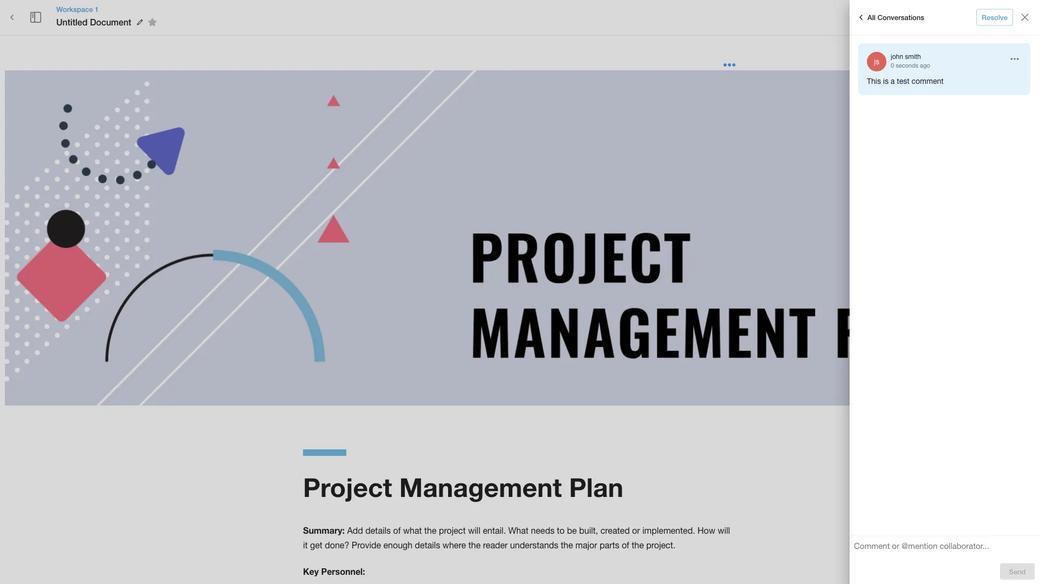 Task type: describe. For each thing, give the bounding box(es) containing it.
more
[[1001, 13, 1018, 21]]

smith
[[906, 53, 922, 60]]

resolve button
[[977, 9, 1014, 26]]

comment
[[912, 77, 944, 86]]

all conversations
[[868, 13, 925, 21]]

Comment or @mention collaborator... text field
[[855, 541, 1036, 555]]

john
[[891, 53, 904, 60]]

2 will from the left
[[718, 527, 731, 537]]

management
[[400, 472, 562, 503]]

resolve
[[983, 13, 1008, 21]]

document
[[90, 17, 131, 27]]

summary:
[[303, 526, 345, 537]]

get
[[310, 541, 323, 551]]

enough
[[384, 541, 413, 551]]

test
[[898, 77, 910, 86]]

john smith 0 seconds ago
[[891, 53, 931, 69]]

1 horizontal spatial js
[[875, 57, 880, 66]]

conversations
[[878, 13, 925, 21]]

parts
[[600, 541, 620, 551]]

how
[[698, 527, 716, 537]]

what
[[509, 527, 529, 537]]

js inside button
[[857, 14, 862, 21]]

the down be
[[561, 541, 573, 551]]

done?
[[325, 541, 350, 551]]

or
[[633, 527, 641, 537]]

0
[[891, 62, 895, 69]]

seconds
[[896, 62, 919, 69]]

workspace
[[56, 5, 93, 13]]

project
[[303, 472, 392, 503]]

be
[[567, 527, 577, 537]]

what
[[403, 527, 422, 537]]

is
[[884, 77, 889, 86]]

where
[[443, 541, 466, 551]]

created
[[601, 527, 630, 537]]

entail.
[[483, 527, 506, 537]]



Task type: vqa. For each thing, say whether or not it's contained in the screenshot.
Tricks at the right top of the page
no



Task type: locate. For each thing, give the bounding box(es) containing it.
key
[[303, 567, 319, 578]]

1 horizontal spatial of
[[622, 541, 630, 551]]

major
[[576, 541, 598, 551]]

all
[[868, 13, 876, 21]]

untitled document
[[56, 17, 131, 27]]

js button
[[849, 7, 870, 28]]

js left 0
[[875, 57, 880, 66]]

the right what
[[425, 527, 437, 537]]

will right how
[[718, 527, 731, 537]]

add details of what the project will entail. what needs to be built, created or implemented. how will it get done? provide enough details where the reader understands the major parts of the project.
[[303, 527, 733, 551]]

provide
[[352, 541, 381, 551]]

workspace 1 link
[[56, 4, 161, 14]]

a
[[891, 77, 895, 86]]

of up enough
[[393, 527, 401, 537]]

project management plan
[[303, 472, 624, 503]]

built,
[[580, 527, 599, 537]]

0 horizontal spatial will
[[468, 527, 481, 537]]

personnel:
[[321, 567, 365, 578]]

reader
[[483, 541, 508, 551]]

details down what
[[415, 541, 441, 551]]

project.
[[647, 541, 676, 551]]

1 vertical spatial js
[[875, 57, 880, 66]]

of right parts
[[622, 541, 630, 551]]

more button
[[992, 9, 1027, 26]]

0 vertical spatial js
[[857, 14, 862, 21]]

will left "entail."
[[468, 527, 481, 537]]

will
[[468, 527, 481, 537], [718, 527, 731, 537]]

0 horizontal spatial of
[[393, 527, 401, 537]]

the down or
[[632, 541, 644, 551]]

to
[[557, 527, 565, 537]]

add
[[347, 527, 363, 537]]

all conversations button
[[852, 9, 928, 26]]

implemented.
[[643, 527, 696, 537]]

1
[[95, 5, 99, 13]]

1 will from the left
[[468, 527, 481, 537]]

plan
[[570, 472, 624, 503]]

workspace 1
[[56, 5, 99, 13]]

favorite image
[[146, 16, 159, 29]]

this is a test comment
[[868, 77, 944, 86]]

understands
[[511, 541, 559, 551]]

the
[[425, 527, 437, 537], [469, 541, 481, 551], [561, 541, 573, 551], [632, 541, 644, 551]]

1 horizontal spatial details
[[415, 541, 441, 551]]

0 horizontal spatial details
[[366, 527, 391, 537]]

the right where
[[469, 541, 481, 551]]

this
[[868, 77, 882, 86]]

needs
[[531, 527, 555, 537]]

project
[[439, 527, 466, 537]]

0 vertical spatial details
[[366, 527, 391, 537]]

it
[[303, 541, 308, 551]]

1 vertical spatial details
[[415, 541, 441, 551]]

1 horizontal spatial will
[[718, 527, 731, 537]]

details
[[366, 527, 391, 537], [415, 541, 441, 551]]

1 vertical spatial of
[[622, 541, 630, 551]]

ago
[[921, 62, 931, 69]]

0 horizontal spatial js
[[857, 14, 862, 21]]

0 vertical spatial of
[[393, 527, 401, 537]]

untitled
[[56, 17, 88, 27]]

of
[[393, 527, 401, 537], [622, 541, 630, 551]]

js
[[857, 14, 862, 21], [875, 57, 880, 66]]

js left all
[[857, 14, 862, 21]]

key personnel:
[[303, 567, 365, 578]]

details up provide
[[366, 527, 391, 537]]



